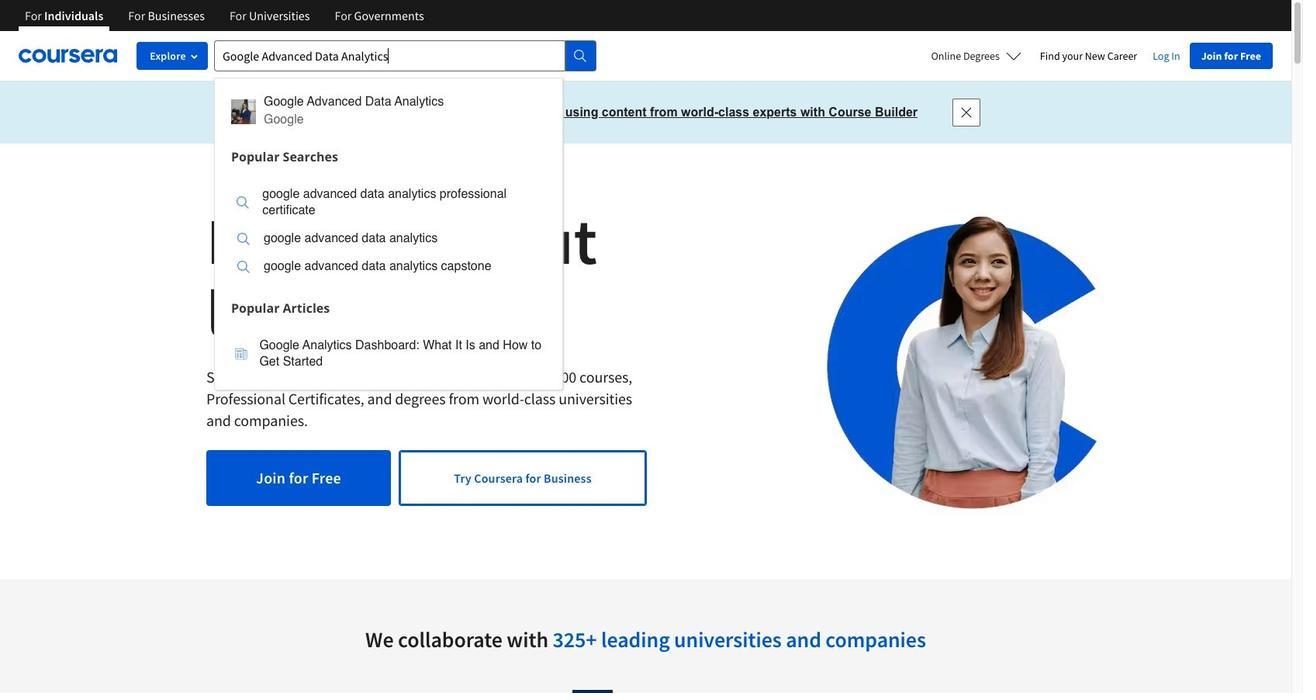 Task type: vqa. For each thing, say whether or not it's contained in the screenshot.
search box
yes



Task type: locate. For each thing, give the bounding box(es) containing it.
alert
[[0, 81, 1292, 144]]

list box inside autocomplete results "list box"
[[215, 171, 563, 294]]

None search field
[[214, 40, 597, 390]]

list box
[[215, 171, 563, 294]]

university of michigan image
[[572, 690, 613, 693]]

autocomplete results list box
[[214, 78, 563, 390]]

suggestion image image
[[231, 99, 256, 124], [237, 196, 249, 209], [237, 232, 250, 245], [237, 260, 250, 273], [235, 348, 248, 360]]

coursera image
[[19, 43, 117, 68]]



Task type: describe. For each thing, give the bounding box(es) containing it.
banner navigation
[[12, 0, 437, 43]]

What do you want to learn? text field
[[214, 40, 566, 71]]



